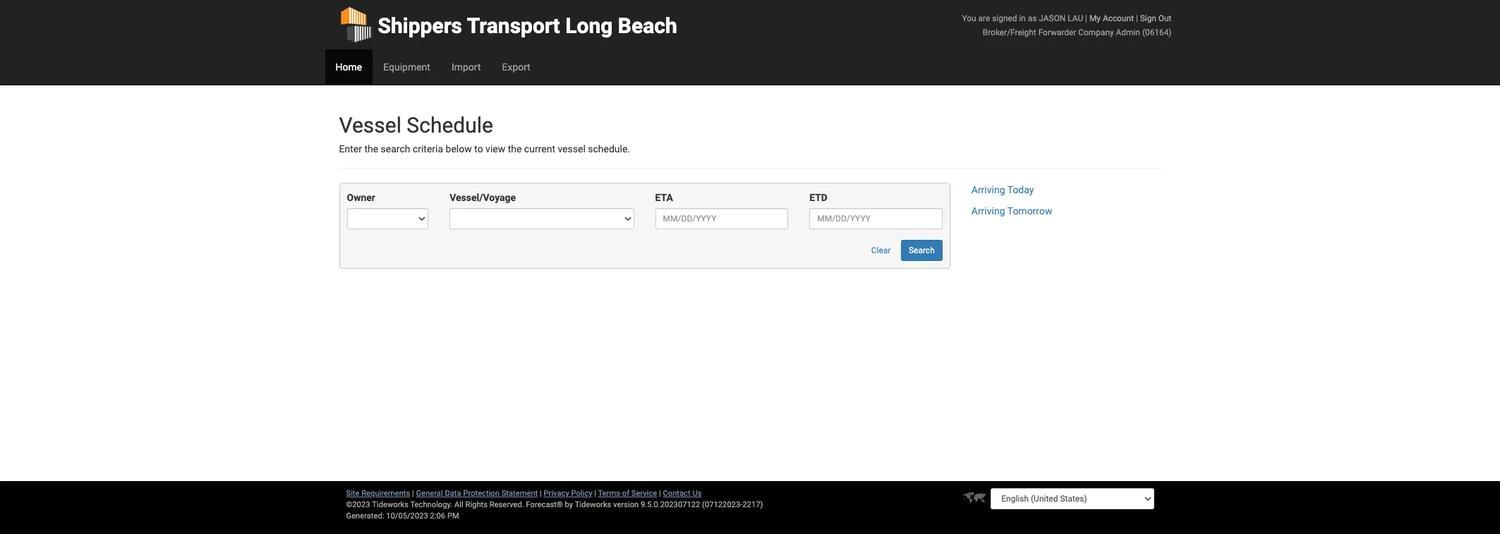 Task type: vqa. For each thing, say whether or not it's contained in the screenshot.
THE LAU
yes



Task type: locate. For each thing, give the bounding box(es) containing it.
long
[[566, 13, 613, 38]]

arriving for arriving today
[[972, 185, 1006, 196]]

2 arriving from the top
[[972, 206, 1006, 217]]

the right the enter
[[364, 143, 378, 155]]

| up the 'tideworks'
[[595, 489, 596, 498]]

data
[[445, 489, 461, 498]]

equipment button
[[373, 49, 441, 85]]

home button
[[325, 49, 373, 85]]

beach
[[618, 13, 677, 38]]

lau
[[1068, 13, 1084, 23]]

arriving up arriving tomorrow link
[[972, 185, 1006, 196]]

1 arriving from the top
[[972, 185, 1006, 196]]

of
[[622, 489, 630, 498]]

broker/freight
[[983, 28, 1037, 37]]

clear
[[872, 246, 891, 256]]

9.5.0.202307122
[[641, 500, 700, 510]]

by
[[565, 500, 573, 510]]

my account link
[[1090, 13, 1134, 23]]

0 horizontal spatial the
[[364, 143, 378, 155]]

out
[[1159, 13, 1172, 23]]

pm
[[447, 512, 459, 521]]

jason
[[1039, 13, 1066, 23]]

0 vertical spatial arriving
[[972, 185, 1006, 196]]

to
[[474, 143, 483, 155]]

schedule.
[[588, 143, 630, 155]]

2217)
[[743, 500, 763, 510]]

arriving down arriving today
[[972, 206, 1006, 217]]

terms
[[598, 489, 620, 498]]

site
[[346, 489, 360, 498]]

transport
[[467, 13, 560, 38]]

the right view
[[508, 143, 522, 155]]

search
[[909, 246, 935, 256]]

search button
[[901, 240, 943, 261]]

home
[[336, 61, 362, 73]]

vessel/voyage
[[450, 192, 516, 204]]

| left my
[[1086, 13, 1088, 23]]

contact
[[663, 489, 691, 498]]

shippers transport long beach
[[378, 13, 677, 38]]

2:06
[[430, 512, 446, 521]]

you are signed in as jason lau | my account | sign out broker/freight forwarder company admin (06164)
[[962, 13, 1172, 37]]

1 vertical spatial arriving
[[972, 206, 1006, 217]]

arriving today
[[972, 185, 1034, 196]]

ETD text field
[[810, 209, 943, 230]]

clear button
[[864, 240, 899, 261]]

technology.
[[410, 500, 453, 510]]

|
[[1086, 13, 1088, 23], [1136, 13, 1138, 23], [412, 489, 414, 498], [540, 489, 542, 498], [595, 489, 596, 498], [659, 489, 661, 498]]

the
[[364, 143, 378, 155], [508, 143, 522, 155]]

today
[[1008, 185, 1034, 196]]

vessel schedule enter the search criteria below to view the current vessel schedule.
[[339, 113, 630, 155]]

©2023 tideworks
[[346, 500, 409, 510]]

policy
[[571, 489, 593, 498]]

| up forecast®
[[540, 489, 542, 498]]

service
[[632, 489, 657, 498]]

shippers
[[378, 13, 462, 38]]

requirements
[[362, 489, 410, 498]]

1 horizontal spatial the
[[508, 143, 522, 155]]

arriving
[[972, 185, 1006, 196], [972, 206, 1006, 217]]



Task type: describe. For each thing, give the bounding box(es) containing it.
privacy
[[544, 489, 569, 498]]

site requirements link
[[346, 489, 410, 498]]

are
[[979, 13, 991, 23]]

you
[[962, 13, 977, 23]]

forwarder
[[1039, 28, 1077, 37]]

vessel
[[558, 143, 586, 155]]

etd
[[810, 192, 828, 204]]

my
[[1090, 13, 1101, 23]]

(07122023-
[[702, 500, 743, 510]]

sign out link
[[1141, 13, 1172, 23]]

terms of service link
[[598, 489, 657, 498]]

us
[[693, 489, 702, 498]]

criteria
[[413, 143, 443, 155]]

signed
[[993, 13, 1017, 23]]

reserved.
[[490, 500, 524, 510]]

arriving tomorrow link
[[972, 206, 1053, 217]]

as
[[1028, 13, 1037, 23]]

in
[[1020, 13, 1026, 23]]

protection
[[463, 489, 500, 498]]

import
[[452, 61, 481, 73]]

general
[[416, 489, 443, 498]]

(06164)
[[1143, 28, 1172, 37]]

owner
[[347, 192, 376, 204]]

| up 9.5.0.202307122
[[659, 489, 661, 498]]

ETA text field
[[655, 209, 789, 230]]

admin
[[1116, 28, 1141, 37]]

export button
[[492, 49, 541, 85]]

view
[[486, 143, 506, 155]]

search
[[381, 143, 410, 155]]

1 the from the left
[[364, 143, 378, 155]]

tomorrow
[[1008, 206, 1053, 217]]

tideworks
[[575, 500, 612, 510]]

enter
[[339, 143, 362, 155]]

version
[[613, 500, 639, 510]]

site requirements | general data protection statement | privacy policy | terms of service | contact us ©2023 tideworks technology. all rights reserved. forecast® by tideworks version 9.5.0.202307122 (07122023-2217) generated: 10/05/2023 2:06 pm
[[346, 489, 763, 521]]

shippers transport long beach link
[[339, 0, 677, 49]]

current
[[524, 143, 556, 155]]

statement
[[502, 489, 538, 498]]

equipment
[[383, 61, 431, 73]]

generated:
[[346, 512, 384, 521]]

eta
[[655, 192, 673, 204]]

all
[[455, 500, 464, 510]]

import button
[[441, 49, 492, 85]]

| left general
[[412, 489, 414, 498]]

below
[[446, 143, 472, 155]]

arriving tomorrow
[[972, 206, 1053, 217]]

vessel
[[339, 113, 402, 138]]

arriving today link
[[972, 185, 1034, 196]]

general data protection statement link
[[416, 489, 538, 498]]

arriving for arriving tomorrow
[[972, 206, 1006, 217]]

rights
[[466, 500, 488, 510]]

schedule
[[407, 113, 493, 138]]

sign
[[1141, 13, 1157, 23]]

2 the from the left
[[508, 143, 522, 155]]

contact us link
[[663, 489, 702, 498]]

forecast®
[[526, 500, 563, 510]]

privacy policy link
[[544, 489, 593, 498]]

export
[[502, 61, 531, 73]]

10/05/2023
[[386, 512, 428, 521]]

company
[[1079, 28, 1114, 37]]

account
[[1103, 13, 1134, 23]]

| left sign
[[1136, 13, 1138, 23]]



